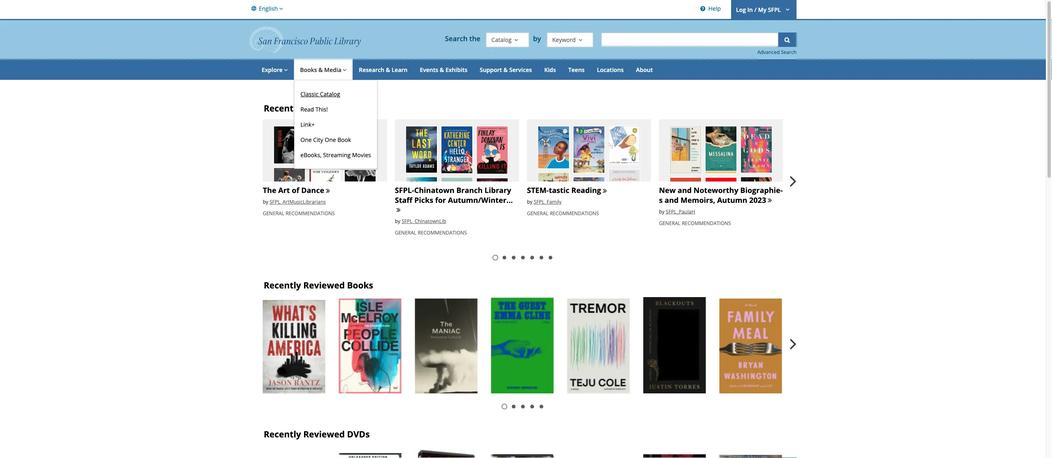 Task type: locate. For each thing, give the bounding box(es) containing it.
the for the guest by cline, emma
[[496, 302, 508, 311]]

1 vertical spatial books
[[347, 279, 373, 291]]

by down family
[[725, 312, 730, 319]]

search image
[[784, 36, 792, 44]]

by for dance
[[263, 199, 268, 205]]

0 vertical spatial recently
[[264, 279, 301, 291]]

torres,
[[655, 310, 671, 317]]

2 recently from the top
[[264, 428, 301, 440]]

support & services
[[480, 66, 532, 74]]

sfpl_chinatownlib link
[[402, 218, 447, 225]]

recommendations for library
[[418, 229, 467, 236]]

1 one from the left
[[301, 136, 312, 144]]

general recommendations for library
[[395, 229, 467, 236]]

1 vertical spatial recently
[[264, 428, 301, 440]]

& right the support
[[504, 66, 508, 74]]

classic catalog link
[[295, 87, 377, 102]]

by for the guest
[[496, 311, 502, 318]]

0 horizontal spatial svg chevron double right image
[[324, 187, 332, 195]]

2 horizontal spatial arrow image
[[783, 5, 792, 13]]

ebooks, streaming movies link
[[295, 147, 377, 163]]

1 vertical spatial reviewed
[[304, 428, 345, 440]]

one right city
[[325, 136, 336, 144]]

recommendations down memoirs,
[[682, 220, 732, 226]]

tremor by cole, teju
[[572, 302, 602, 319]]

about link
[[630, 59, 660, 80]]

justin
[[673, 310, 686, 317]]

0 horizontal spatial search
[[445, 34, 468, 43]]

san francisco public library image
[[250, 26, 361, 53]]

new and noteworthy biographies and memoirs, autumn 2023 - sfpl_paulah image
[[660, 119, 784, 284]]

by inside people collide by mcelroy, isle
[[344, 312, 349, 319]]

streaming
[[323, 151, 351, 159]]

0 horizontal spatial svg dots active image
[[492, 254, 499, 261]]

by inside tremor by cole, teju
[[572, 312, 578, 319]]

by inside 'blackouts by torres, justin'
[[648, 310, 654, 317]]

recommendations down sfpl_chinatownlib
[[418, 229, 467, 236]]

2 reviewed from the top
[[304, 428, 345, 440]]

what's killing… by rantz, jason
[[268, 304, 318, 320]]

kids
[[545, 66, 556, 74]]

by down svg chevron double right image
[[395, 218, 401, 225]]

new and notew­orthy biogr­aphie­s and memoirs, autumn 2023
[[660, 185, 783, 205]]

1 horizontal spatial the
[[420, 302, 432, 311]]

svg dots not active image
[[502, 254, 508, 261], [529, 254, 536, 261], [548, 254, 554, 261], [511, 403, 517, 410], [520, 403, 527, 410]]

by left labatut,
[[420, 312, 426, 319]]

1 horizontal spatial staff
[[395, 195, 413, 205]]

search left the
[[445, 34, 468, 43]]

library
[[485, 185, 512, 195]]

general for library
[[395, 229, 417, 236]]

general recommendations down sfpl_chinatownlib
[[395, 229, 467, 236]]

1 recently from the top
[[264, 279, 301, 291]]

2 & from the left
[[386, 66, 390, 74]]

catalog up lists
[[320, 90, 340, 98]]

jason
[[290, 313, 302, 320]]

recommendations for biogr­aphie­s
[[682, 220, 732, 226]]

the inside the maniac by labatut, benjamín
[[420, 302, 432, 311]]

branch
[[457, 185, 483, 195]]

exhibits
[[446, 66, 468, 74]]

by for biogr­aphie­s
[[660, 208, 665, 215]]

by left torres,
[[648, 310, 654, 317]]

english link
[[250, 0, 285, 17]]

log in / my sfpl link
[[732, 0, 797, 19]]

svg dots not active image
[[511, 254, 517, 261], [520, 254, 527, 261], [538, 254, 545, 261], [529, 403, 536, 410], [538, 403, 545, 410]]

general recommendations down sfpl_family
[[527, 210, 599, 217]]

svg chevron double right image for biogr­aphie­s
[[767, 197, 774, 205]]

books
[[300, 66, 317, 74], [347, 279, 373, 291]]

the art of dance link
[[263, 185, 324, 195]]

advanced search
[[758, 49, 797, 55]]

general recommendations down sfpl_paulah
[[660, 220, 732, 226]]

1 vertical spatial catalog
[[320, 90, 340, 98]]

& left the learn
[[386, 66, 390, 74]]

the left art
[[263, 185, 277, 195]]

dance
[[301, 185, 324, 195]]

1 reviewed from the top
[[304, 279, 345, 291]]

general down by sfpl_paulah
[[660, 220, 681, 226]]

1 horizontal spatial one
[[325, 136, 336, 144]]

by down people
[[344, 312, 349, 319]]

advanced search link
[[758, 49, 797, 55]]

by inside the maniac by labatut, benjamín
[[420, 312, 426, 319]]

­china­town
[[415, 185, 455, 195]]

autum­n/win­ter…
[[448, 195, 513, 205]]

books up people
[[347, 279, 373, 291]]

arrow image inside books & media link
[[342, 66, 347, 74]]

locations
[[597, 66, 624, 74]]

/
[[755, 6, 757, 14]]

the for the maniac by labatut, benjamín
[[420, 302, 432, 311]]

the inside the guest by cline, emma
[[496, 302, 508, 311]]

recent
[[264, 102, 294, 114]]

by
[[533, 34, 543, 43], [263, 199, 268, 205], [527, 199, 533, 205], [660, 208, 665, 215], [395, 218, 401, 225]]

by left cole,
[[572, 312, 578, 319]]

2 horizontal spatial svg chevron double right image
[[767, 197, 774, 205]]

the up "cline,"
[[496, 302, 508, 311]]

staff down classic
[[296, 102, 316, 114]]

arrow image right sfpl
[[783, 5, 792, 13]]

by sfpl_chinatownlib
[[395, 218, 447, 225]]

by left keyword
[[533, 34, 543, 43]]

1 vertical spatial staff
[[395, 195, 413, 205]]

0 horizontal spatial arrow image
[[278, 4, 283, 13]]

1 vertical spatial svg dots active image
[[502, 403, 508, 410]]

&
[[319, 66, 323, 74], [386, 66, 390, 74], [440, 66, 444, 74], [504, 66, 508, 74]]

0 horizontal spatial one
[[301, 136, 312, 144]]

by inside what's killing… by rantz, jason
[[268, 313, 273, 320]]

log in / my sfpl
[[737, 6, 781, 14]]

one city one book
[[301, 136, 351, 144]]

by left rantz, in the bottom left of the page
[[268, 313, 273, 320]]

arrow image
[[283, 66, 288, 74]]

by left sfpl_paulah link
[[660, 208, 665, 215]]

rantz,
[[274, 313, 289, 320]]

arrow image inside log in / my sfpl link
[[783, 5, 792, 13]]

reviewed left dvds
[[304, 428, 345, 440]]

reviewed up killing…
[[304, 279, 345, 291]]

art
[[278, 185, 290, 195]]

what's
[[268, 304, 290, 313]]

of
[[292, 185, 300, 195]]

1 vertical spatial search
[[782, 49, 797, 55]]

by left "cline,"
[[496, 311, 502, 318]]

0 vertical spatial svg dots active image
[[492, 254, 499, 261]]

0 vertical spatial reviewed
[[304, 279, 345, 291]]

recently
[[264, 279, 301, 291], [264, 428, 301, 440]]

1 horizontal spatial catalog
[[492, 36, 512, 44]]

arrow image up the 'san francisco public library' image
[[278, 4, 283, 13]]

0 vertical spatial catalog
[[492, 36, 512, 44]]

the art of dance - sfpl_artmusiclibrarians image
[[263, 119, 387, 260]]

general for biogr­aphie­s
[[660, 220, 681, 226]]

by down the art of dance "link"
[[263, 199, 268, 205]]

1 horizontal spatial books
[[347, 279, 373, 291]]

staff inside sfpl-­china­town branch library staff picks for autum­n/win­ter…
[[395, 195, 413, 205]]

staff up svg chevron double right image
[[395, 195, 413, 205]]

link+ link
[[295, 117, 377, 132]]

search down search image
[[782, 49, 797, 55]]

by inside the guest by cline, emma
[[496, 311, 502, 318]]

events
[[420, 66, 439, 74]]

& right events
[[440, 66, 444, 74]]

1 horizontal spatial arrow image
[[342, 66, 347, 74]]

support
[[480, 66, 502, 74]]

catalog
[[492, 36, 512, 44], [320, 90, 340, 98]]

svg chevron double right image
[[324, 187, 332, 195], [602, 187, 609, 195], [767, 197, 774, 205]]

isle
[[371, 312, 379, 319]]

stem-­tasti­c reading link
[[527, 185, 602, 195]]

read this! link
[[295, 102, 377, 117]]

4 & from the left
[[504, 66, 508, 74]]

collide
[[368, 302, 390, 311]]

the maniac by labatut, benjamín
[[420, 302, 469, 319]]

search
[[445, 34, 468, 43], [782, 49, 797, 55]]

recommendations down sfpl_artmusiclibrarians link
[[286, 210, 335, 217]]

3 & from the left
[[440, 66, 444, 74]]

svg dots active image for recently reviewed books
[[502, 403, 508, 410]]

recently reviewed books
[[264, 279, 373, 291]]

0 horizontal spatial the
[[263, 185, 277, 195]]

sfpl-­china­town branch library staff picks for autum­n/win­ter… link
[[395, 185, 513, 205]]

catalog right the
[[492, 36, 512, 44]]

by for family meal
[[725, 312, 730, 319]]

1 horizontal spatial svg dots active image
[[502, 403, 508, 410]]

sfpl_paulah link
[[666, 208, 696, 215]]

picks
[[415, 195, 434, 205]]

general down by sfpl_chinatownlib
[[395, 229, 417, 236]]

books right arrow image
[[300, 66, 317, 74]]

research & learn
[[359, 66, 408, 74]]

svg chevron double right image for dance
[[324, 187, 332, 195]]

sfpl_chinatownlib
[[402, 218, 447, 225]]

movies
[[352, 151, 371, 159]]

arrow image
[[278, 4, 283, 13], [783, 5, 792, 13], [342, 66, 347, 74]]

& left media
[[319, 66, 323, 74]]

people collide by mcelroy, isle
[[344, 302, 390, 319]]

0 horizontal spatial catalog
[[320, 90, 340, 98]]

1 horizontal spatial search
[[782, 49, 797, 55]]

research
[[359, 66, 385, 74]]

one left city
[[301, 136, 312, 144]]

and
[[678, 185, 692, 195], [665, 195, 679, 205]]

kids link
[[538, 59, 563, 80]]

help link
[[697, 0, 723, 19]]

2 horizontal spatial the
[[496, 302, 508, 311]]

general down by sfpl_artmusiclibrarians
[[263, 210, 285, 217]]

maniac
[[434, 302, 458, 311]]

by sfpl_artmusiclibrarians
[[263, 199, 326, 205]]

svg dots active image
[[492, 254, 499, 261], [502, 403, 508, 410]]

help
[[709, 4, 721, 12]]

by inside 'family meal by washington, bryan'
[[725, 312, 730, 319]]

stem-tastic reading - sfpl_family image
[[527, 119, 652, 272]]

general recommendations down sfpl_artmusiclibrarians link
[[263, 210, 335, 217]]

people
[[344, 302, 366, 311]]

svg dots active image for recent staff lists
[[492, 254, 499, 261]]

0 horizontal spatial staff
[[296, 102, 316, 114]]

sfpl
[[769, 6, 781, 14]]

the
[[263, 185, 277, 195], [496, 302, 508, 311], [420, 302, 432, 311]]

family meal by washington, bryan
[[725, 302, 775, 319]]

1 & from the left
[[319, 66, 323, 74]]

blackouts
[[648, 301, 681, 310]]

read
[[301, 105, 314, 113]]

0 vertical spatial search
[[445, 34, 468, 43]]

0 horizontal spatial books
[[300, 66, 317, 74]]

None search field
[[602, 33, 779, 47]]

the guest by cline, emma
[[496, 302, 532, 318]]

classic catalog
[[301, 90, 340, 98]]

arrow image up classic catalog link
[[342, 66, 347, 74]]

the up labatut,
[[420, 302, 432, 311]]

books & media link
[[294, 59, 353, 80]]



Task type: describe. For each thing, give the bounding box(es) containing it.
explore link
[[256, 59, 294, 80]]

support & services link
[[474, 59, 538, 80]]

tremor
[[572, 302, 596, 311]]

& for research
[[386, 66, 390, 74]]

learn
[[392, 66, 408, 74]]

dvds
[[347, 428, 370, 440]]

sfpl_family link
[[534, 199, 562, 205]]

keyword
[[553, 36, 576, 44]]

cline,
[[503, 311, 516, 318]]

killing…
[[292, 304, 318, 313]]

by down "stem-"
[[527, 199, 533, 205]]

meal
[[748, 302, 764, 311]]

2 one from the left
[[325, 136, 336, 144]]

about
[[636, 66, 653, 74]]

recommendations down stem-­tasti­c reading link
[[550, 210, 599, 217]]

one city one book link
[[295, 132, 377, 147]]

general for dance
[[263, 210, 285, 217]]

sfpl_paulah
[[666, 208, 696, 215]]

media
[[324, 66, 342, 74]]

reading
[[572, 185, 602, 195]]

0 vertical spatial staff
[[296, 102, 316, 114]]

stem-
[[527, 185, 549, 195]]

help circled image
[[699, 4, 707, 12]]

by for what's killing…
[[268, 313, 273, 320]]

events & exhibits
[[420, 66, 468, 74]]

and up by sfpl_paulah
[[665, 195, 679, 205]]

and right new
[[678, 185, 692, 195]]

arrow image inside english link
[[278, 4, 283, 13]]

sfpl-chinatown branch library staff picks for autumn/winter 2023 - sfpl_chinatownlib image
[[395, 119, 520, 287]]

& for support
[[504, 66, 508, 74]]

the
[[470, 34, 481, 43]]

by sfpl_paulah
[[660, 208, 696, 215]]

reviewed for dvds
[[304, 428, 345, 440]]

advanced
[[758, 49, 780, 55]]

the for the art of dance
[[263, 185, 277, 195]]

sfpl_artmusiclibrarians
[[270, 199, 326, 205]]

search the
[[445, 34, 481, 43]]

recently for recently reviewed dvds
[[264, 428, 301, 440]]

the art of dance
[[263, 185, 324, 195]]

recent staff lists
[[264, 102, 339, 114]]

sfpl_artmusiclibrarians link
[[270, 199, 326, 205]]

research & learn link
[[353, 59, 414, 80]]

bryan
[[762, 312, 775, 319]]

washington,
[[732, 312, 760, 319]]

general recommendations for biogr­aphie­s
[[660, 220, 732, 226]]

new and notew­orthy biogr­aphie­s and memoirs, autumn 2023 link
[[660, 185, 783, 205]]

locations link
[[591, 59, 630, 80]]

recently for recently reviewed books
[[264, 279, 301, 291]]

ebooks, streaming movies
[[301, 151, 371, 159]]

& for books
[[319, 66, 323, 74]]

arrow image for books & media
[[342, 66, 347, 74]]

arrow image for log in / my sfpl
[[783, 5, 792, 13]]

notew­orthy
[[694, 185, 739, 195]]

reviewed for books
[[304, 279, 345, 291]]

1 horizontal spatial svg chevron double right image
[[602, 187, 609, 195]]

& for events
[[440, 66, 444, 74]]

lists
[[319, 102, 339, 114]]

general down by sfpl_family in the top of the page
[[527, 210, 549, 217]]

keyword button
[[547, 33, 594, 47]]

by for people collide
[[344, 312, 349, 319]]

2023
[[750, 195, 767, 205]]

new
[[660, 185, 676, 195]]

by for the maniac
[[420, 312, 426, 319]]

in
[[748, 6, 753, 14]]

labatut,
[[427, 312, 446, 319]]

general recommendations for dance
[[263, 210, 335, 217]]

by for library
[[395, 218, 401, 225]]

ebooks,
[[301, 151, 322, 159]]

recently reviewed dvds
[[264, 428, 370, 440]]

blackouts by torres, justin
[[648, 301, 686, 317]]

svg chevron double right image
[[395, 207, 403, 214]]

mcelroy,
[[351, 312, 370, 319]]

book
[[338, 136, 351, 144]]

catalog button
[[486, 33, 529, 47]]

recommendations for dance
[[286, 210, 335, 217]]

for
[[436, 195, 446, 205]]

teju
[[592, 312, 602, 319]]

stem-­tasti­c reading
[[527, 185, 602, 195]]

0 vertical spatial books
[[300, 66, 317, 74]]

classic
[[301, 90, 319, 98]]

services
[[510, 66, 532, 74]]

books & media
[[300, 66, 342, 74]]

family
[[725, 302, 746, 311]]

catalog inside button
[[492, 36, 512, 44]]

sfpl_family
[[534, 199, 562, 205]]

cole,
[[579, 312, 591, 319]]

sfpl-
[[395, 185, 415, 195]]

explore
[[262, 66, 283, 74]]

emma
[[517, 311, 532, 318]]

teens
[[569, 66, 585, 74]]

events & exhibits link
[[414, 59, 474, 80]]

biogr­aphie­s
[[660, 185, 783, 205]]

by sfpl_family
[[527, 199, 562, 205]]

­tasti­c
[[549, 185, 570, 195]]



Task type: vqa. For each thing, say whether or not it's contained in the screenshot.
1st &
yes



